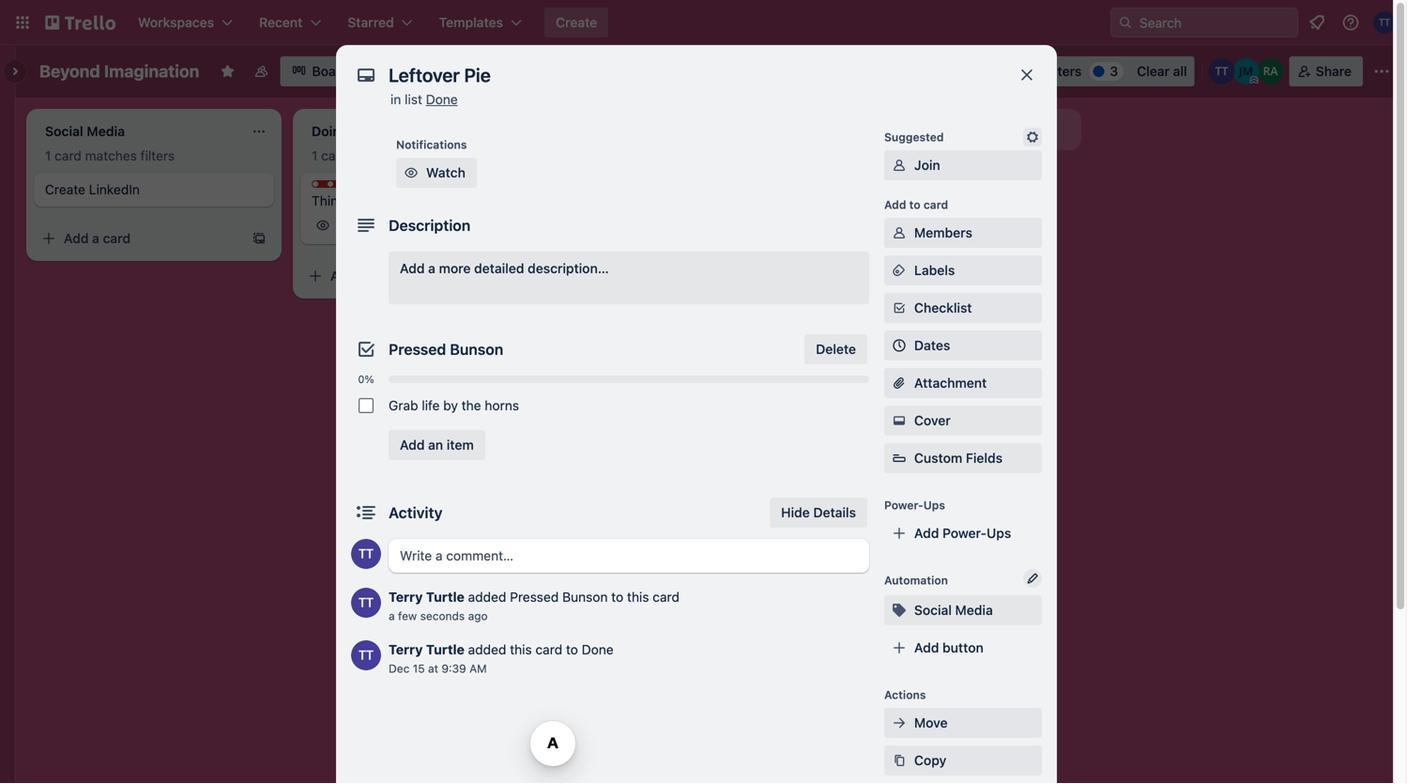 Task type: locate. For each thing, give the bounding box(es) containing it.
list right another on the right top of page
[[940, 122, 959, 137]]

sm image inside labels link
[[890, 261, 909, 280]]

seconds
[[420, 610, 465, 623]]

1 horizontal spatial 1
[[312, 148, 318, 163]]

0 vertical spatial ups
[[924, 499, 946, 512]]

1 horizontal spatial pressed
[[510, 589, 559, 605]]

share
[[1317, 63, 1353, 79]]

filters up watch
[[407, 148, 442, 163]]

card up "create linkedin"
[[55, 148, 82, 163]]

0 vertical spatial power-
[[885, 499, 924, 512]]

15
[[413, 662, 425, 675]]

0 vertical spatial list
[[405, 92, 423, 107]]

sm image for watch
[[402, 163, 421, 182]]

power-ups
[[885, 499, 946, 512]]

turtle up seconds
[[426, 589, 465, 605]]

1 vertical spatial pressed
[[510, 589, 559, 605]]

a right description…
[[626, 249, 633, 265]]

bunson down the "write a comment" text box
[[563, 589, 608, 605]]

added up ago on the bottom left
[[468, 589, 507, 605]]

0 horizontal spatial create
[[45, 182, 85, 197]]

linkedin
[[89, 182, 140, 197]]

1 horizontal spatial filters
[[407, 148, 442, 163]]

to inside terry turtle added this card to done dec 15 at 9:39 am
[[566, 642, 578, 657]]

bunson inside terry turtle added pressed bunson to this card a few seconds ago
[[563, 589, 608, 605]]

pressed up the life
[[389, 340, 446, 358]]

add inside 'button'
[[400, 437, 425, 453]]

hide details link
[[770, 498, 868, 528]]

members
[[915, 225, 973, 240]]

2 added from the top
[[468, 642, 507, 657]]

turtle inside terry turtle added this card to done dec 15 at 9:39 am
[[426, 642, 465, 657]]

0 horizontal spatial add a card button
[[34, 224, 244, 254]]

sm image inside social media 'button'
[[890, 601, 909, 620]]

activity
[[389, 504, 443, 522]]

0 horizontal spatial 1
[[45, 148, 51, 163]]

done down terry turtle added pressed bunson to this card a few seconds ago
[[582, 642, 614, 657]]

1 horizontal spatial done
[[582, 642, 614, 657]]

Board name text field
[[30, 56, 209, 86]]

1 vertical spatial bunson
[[563, 589, 608, 605]]

add a card button
[[34, 224, 244, 254], [567, 242, 778, 272], [301, 261, 511, 291]]

matches up thoughts
[[352, 148, 404, 163]]

to for added this card to done
[[566, 642, 578, 657]]

1 card matches filters up thoughts
[[312, 148, 442, 163]]

back to home image
[[45, 8, 116, 38]]

turtle
[[426, 589, 465, 605], [426, 642, 465, 657]]

list right in
[[405, 92, 423, 107]]

add power-ups
[[915, 526, 1012, 541]]

to down the "write a comment" text box
[[612, 589, 624, 605]]

sm image inside cover link
[[890, 411, 909, 430]]

0 horizontal spatial done
[[426, 92, 458, 107]]

1 horizontal spatial this
[[627, 589, 649, 605]]

more
[[439, 261, 471, 276]]

1 horizontal spatial to
[[612, 589, 624, 605]]

create for create
[[556, 15, 598, 30]]

0 horizontal spatial create from template… image
[[252, 231, 267, 246]]

1 horizontal spatial create from template… image
[[518, 269, 533, 284]]

fields
[[966, 450, 1003, 466]]

sm image inside watch button
[[402, 163, 421, 182]]

added inside terry turtle added this card to done dec 15 at 9:39 am
[[468, 642, 507, 657]]

terry turtle (terryturtle) image
[[1209, 58, 1236, 85], [351, 539, 381, 569], [351, 588, 381, 618], [351, 641, 381, 671]]

add
[[860, 122, 885, 137], [885, 198, 907, 211], [64, 231, 89, 246], [597, 249, 622, 265], [400, 261, 425, 276], [331, 268, 355, 284], [400, 437, 425, 453], [915, 526, 940, 541], [915, 640, 940, 656]]

grab life by the horns
[[389, 398, 519, 413]]

ruby anderson (rubyanderson7) image
[[1258, 58, 1285, 85]]

suggested
[[885, 131, 944, 144]]

1 terry from the top
[[389, 589, 423, 605]]

1 horizontal spatial add a card
[[331, 268, 397, 284]]

0 vertical spatial create
[[556, 15, 598, 30]]

bunson up the
[[450, 340, 504, 358]]

create from template… image
[[252, 231, 267, 246], [518, 269, 533, 284]]

move
[[915, 715, 948, 731]]

thoughts
[[331, 181, 382, 194]]

watch button
[[396, 158, 477, 188]]

0 vertical spatial to
[[910, 198, 921, 211]]

custom fields button
[[885, 449, 1043, 468]]

done link
[[426, 92, 458, 107]]

0 horizontal spatial to
[[566, 642, 578, 657]]

1 vertical spatial create from template… image
[[518, 269, 533, 284]]

0 horizontal spatial filters
[[141, 148, 175, 163]]

a
[[92, 231, 99, 246], [626, 249, 633, 265], [428, 261, 436, 276], [359, 268, 366, 284], [389, 610, 395, 623]]

dec
[[389, 662, 410, 675]]

checklist link
[[885, 293, 1043, 323]]

0 horizontal spatial bunson
[[450, 340, 504, 358]]

button
[[943, 640, 984, 656]]

terry up dec
[[389, 642, 423, 657]]

card
[[55, 148, 82, 163], [321, 148, 348, 163], [924, 198, 949, 211], [103, 231, 131, 246], [636, 249, 664, 265], [370, 268, 397, 284], [653, 589, 680, 605], [536, 642, 563, 657]]

done inside terry turtle added this card to done dec 15 at 9:39 am
[[582, 642, 614, 657]]

customize views image
[[370, 62, 388, 81]]

0 horizontal spatial 1 card matches filters
[[45, 148, 175, 163]]

0 vertical spatial this
[[627, 589, 649, 605]]

sm image inside checklist link
[[890, 299, 909, 317]]

1 filters from the left
[[141, 148, 175, 163]]

turtle for added pressed bunson to this card
[[426, 589, 465, 605]]

a left few
[[389, 610, 395, 623]]

1 down thoughts thinking
[[361, 219, 366, 232]]

add a more detailed description…
[[400, 261, 609, 276]]

power- down custom
[[885, 499, 924, 512]]

sm image for members
[[890, 224, 909, 242]]

sm image inside members 'link'
[[890, 224, 909, 242]]

open information menu image
[[1342, 13, 1361, 32]]

in
[[391, 92, 401, 107]]

card down terry turtle added pressed bunson to this card a few seconds ago
[[536, 642, 563, 657]]

card down the "write a comment" text box
[[653, 589, 680, 605]]

added inside terry turtle added pressed bunson to this card a few seconds ago
[[468, 589, 507, 605]]

card down linkedin at the left
[[103, 231, 131, 246]]

filters up 'create linkedin' link
[[141, 148, 175, 163]]

sm image left cover
[[890, 411, 909, 430]]

1 vertical spatial ups
[[987, 526, 1012, 541]]

bunson
[[450, 340, 504, 358], [563, 589, 608, 605]]

labels link
[[885, 255, 1043, 286]]

sm image left copy
[[890, 751, 909, 770]]

9:39
[[442, 662, 467, 675]]

sm image inside copy link
[[890, 751, 909, 770]]

1 vertical spatial turtle
[[426, 642, 465, 657]]

2 turtle from the top
[[426, 642, 465, 657]]

1 vertical spatial to
[[612, 589, 624, 605]]

to up members
[[910, 198, 921, 211]]

custom fields
[[915, 450, 1003, 466]]

labels
[[915, 263, 956, 278]]

0 horizontal spatial matches
[[85, 148, 137, 163]]

0 horizontal spatial pressed
[[389, 340, 446, 358]]

ups up the add power-ups
[[924, 499, 946, 512]]

dates button
[[885, 331, 1043, 361]]

1 up "create linkedin"
[[45, 148, 51, 163]]

1 horizontal spatial matches
[[352, 148, 404, 163]]

0 vertical spatial create from template… image
[[252, 231, 267, 246]]

1 horizontal spatial 1 card matches filters
[[312, 148, 442, 163]]

1 vertical spatial power-
[[943, 526, 987, 541]]

1 horizontal spatial add a card button
[[301, 261, 511, 291]]

0 vertical spatial pressed
[[389, 340, 446, 358]]

turtle inside terry turtle added pressed bunson to this card a few seconds ago
[[426, 589, 465, 605]]

Grab life by the horns checkbox
[[359, 398, 374, 413]]

1 added from the top
[[468, 589, 507, 605]]

sm image left social
[[890, 601, 909, 620]]

detailed
[[474, 261, 525, 276]]

1 horizontal spatial bunson
[[563, 589, 608, 605]]

create inside create "button"
[[556, 15, 598, 30]]

1 horizontal spatial create
[[556, 15, 598, 30]]

ups down fields
[[987, 526, 1012, 541]]

done
[[426, 92, 458, 107], [582, 642, 614, 657]]

this inside terry turtle added pressed bunson to this card a few seconds ago
[[627, 589, 649, 605]]

power- down power-ups
[[943, 526, 987, 541]]

0 vertical spatial added
[[468, 589, 507, 605]]

share button
[[1290, 56, 1364, 86]]

sm image for join
[[890, 156, 909, 175]]

added up am
[[468, 642, 507, 657]]

1 horizontal spatial list
[[940, 122, 959, 137]]

2 horizontal spatial add a card button
[[567, 242, 778, 272]]

sm image up the thinking link
[[402, 163, 421, 182]]

pressed
[[389, 340, 446, 358], [510, 589, 559, 605]]

beyond
[[39, 61, 100, 81]]

description
[[389, 216, 471, 234]]

2 horizontal spatial 1
[[361, 219, 366, 232]]

sm image inside join link
[[890, 156, 909, 175]]

terry turtle added this card to done dec 15 at 9:39 am
[[389, 642, 614, 675]]

done right in
[[426, 92, 458, 107]]

1 card matches filters up linkedin at the left
[[45, 148, 175, 163]]

0 vertical spatial turtle
[[426, 589, 465, 605]]

card inside terry turtle added this card to done dec 15 at 9:39 am
[[536, 642, 563, 657]]

terry up few
[[389, 589, 423, 605]]

cover
[[915, 413, 951, 428]]

to down terry turtle added pressed bunson to this card a few seconds ago
[[566, 642, 578, 657]]

to inside terry turtle added pressed bunson to this card a few seconds ago
[[612, 589, 624, 605]]

1 vertical spatial this
[[510, 642, 532, 657]]

1 vertical spatial add a card
[[597, 249, 664, 265]]

details
[[814, 505, 857, 520]]

an
[[428, 437, 443, 453]]

terry turtle added pressed bunson to this card a few seconds ago
[[389, 589, 680, 623]]

this down the "write a comment" text box
[[627, 589, 649, 605]]

0 horizontal spatial add a card
[[64, 231, 131, 246]]

sm image down the 'actions'
[[890, 714, 909, 733]]

sm image left checklist
[[890, 299, 909, 317]]

pressed up terry turtle added this card to done dec 15 at 9:39 am
[[510, 589, 559, 605]]

0 notifications image
[[1306, 11, 1329, 34]]

few
[[398, 610, 417, 623]]

sm image for move
[[890, 714, 909, 733]]

sm image up join link
[[1024, 128, 1043, 147]]

1 vertical spatial list
[[940, 122, 959, 137]]

this down terry turtle added pressed bunson to this card a few seconds ago
[[510, 642, 532, 657]]

1 vertical spatial create
[[45, 182, 85, 197]]

None text field
[[379, 58, 999, 92]]

sm image down add to card
[[890, 224, 909, 242]]

automation
[[885, 574, 949, 587]]

create inside 'create linkedin' link
[[45, 182, 85, 197]]

1 card matches filters
[[45, 148, 175, 163], [312, 148, 442, 163]]

terry inside terry turtle added pressed bunson to this card a few seconds ago
[[389, 589, 423, 605]]

turtle up dec 15 at 9:39 am "link"
[[426, 642, 465, 657]]

a inside terry turtle added pressed bunson to this card a few seconds ago
[[389, 610, 395, 623]]

terry inside terry turtle added this card to done dec 15 at 9:39 am
[[389, 642, 423, 657]]

create from template… image for the middle add a card button
[[518, 269, 533, 284]]

1 up the color: bold red, title: "thoughts" element
[[312, 148, 318, 163]]

added for added pressed bunson to this card
[[468, 589, 507, 605]]

create for create linkedin
[[45, 182, 85, 197]]

hide details
[[782, 505, 857, 520]]

1 vertical spatial terry
[[389, 642, 423, 657]]

matches
[[85, 148, 137, 163], [352, 148, 404, 163]]

2 terry from the top
[[389, 642, 423, 657]]

a down thinking
[[359, 268, 366, 284]]

Write a comment text field
[[389, 539, 870, 573]]

sm image inside move link
[[890, 714, 909, 733]]

sm image left labels
[[890, 261, 909, 280]]

1 1 card matches filters from the left
[[45, 148, 175, 163]]

add a more detailed description… link
[[389, 252, 870, 304]]

0 horizontal spatial list
[[405, 92, 423, 107]]

sm image
[[982, 56, 1008, 83], [1024, 128, 1043, 147], [890, 224, 909, 242], [890, 261, 909, 280], [890, 299, 909, 317], [890, 601, 909, 620], [890, 714, 909, 733]]

add to card
[[885, 198, 949, 211]]

1 vertical spatial done
[[582, 642, 614, 657]]

2 vertical spatial to
[[566, 642, 578, 657]]

0 vertical spatial terry
[[389, 589, 423, 605]]

ups
[[924, 499, 946, 512], [987, 526, 1012, 541]]

matches up linkedin at the left
[[85, 148, 137, 163]]

clear
[[1138, 63, 1170, 79]]

1 vertical spatial added
[[468, 642, 507, 657]]

2 horizontal spatial to
[[910, 198, 921, 211]]

beyond imagination
[[39, 61, 200, 81]]

filters
[[141, 148, 175, 163], [407, 148, 442, 163]]

to for added pressed bunson to this card
[[612, 589, 624, 605]]

0 horizontal spatial this
[[510, 642, 532, 657]]

sm image left join
[[890, 156, 909, 175]]

1 turtle from the top
[[426, 589, 465, 605]]

this
[[627, 589, 649, 605], [510, 642, 532, 657]]

list
[[405, 92, 423, 107], [940, 122, 959, 137]]

primary element
[[0, 0, 1408, 45]]

board link
[[280, 56, 360, 86]]

sm image
[[890, 156, 909, 175], [402, 163, 421, 182], [890, 411, 909, 430], [890, 751, 909, 770]]

2 vertical spatial add a card
[[331, 268, 397, 284]]

terry
[[389, 589, 423, 605], [389, 642, 423, 657]]



Task type: vqa. For each thing, say whether or not it's contained in the screenshot.
the Explore plans button
no



Task type: describe. For each thing, give the bounding box(es) containing it.
attachment
[[915, 375, 987, 391]]

checklist
[[915, 300, 973, 316]]

pressed bunson
[[389, 340, 504, 358]]

show menu image
[[1373, 62, 1392, 81]]

pressed inside terry turtle added pressed bunson to this card a few seconds ago
[[510, 589, 559, 605]]

am
[[470, 662, 487, 675]]

move link
[[885, 708, 1043, 738]]

star or unstar board image
[[220, 64, 235, 79]]

a few seconds ago link
[[389, 610, 488, 623]]

a down "create linkedin"
[[92, 231, 99, 246]]

card up members
[[924, 198, 949, 211]]

ago
[[468, 610, 488, 623]]

search image
[[1119, 15, 1134, 30]]

sm image for copy
[[890, 751, 909, 770]]

clear all button
[[1130, 56, 1195, 86]]

1 horizontal spatial power-
[[943, 526, 987, 541]]

terry for added this card to done
[[389, 642, 423, 657]]

thoughts thinking
[[312, 181, 382, 209]]

copy link
[[885, 746, 1043, 776]]

description…
[[528, 261, 609, 276]]

card down the description on the top left
[[370, 268, 397, 284]]

copy
[[915, 753, 947, 768]]

2 filters from the left
[[407, 148, 442, 163]]

create linkedin
[[45, 182, 140, 197]]

list inside button
[[940, 122, 959, 137]]

delete link
[[805, 334, 868, 364]]

create linkedin link
[[45, 180, 263, 199]]

0 vertical spatial add a card
[[64, 231, 131, 246]]

2 horizontal spatial add a card
[[597, 249, 664, 265]]

horns
[[485, 398, 519, 413]]

add button button
[[885, 633, 1043, 663]]

custom
[[915, 450, 963, 466]]

2 matches from the left
[[352, 148, 404, 163]]

media
[[956, 603, 994, 618]]

add another list button
[[827, 109, 1082, 150]]

1 matches from the left
[[85, 148, 137, 163]]

jeremy miller (jeremymiller198) image
[[1234, 58, 1260, 85]]

notifications
[[396, 138, 467, 151]]

clear all
[[1138, 63, 1188, 79]]

another
[[889, 122, 937, 137]]

the
[[462, 398, 481, 413]]

terry turtle (terryturtle) image
[[1374, 11, 1397, 34]]

at
[[428, 662, 439, 675]]

terry for added pressed bunson to this card
[[389, 589, 423, 605]]

create button
[[545, 8, 609, 38]]

social media button
[[885, 595, 1043, 626]]

join
[[915, 157, 941, 173]]

join link
[[885, 150, 1043, 180]]

cover link
[[885, 406, 1043, 436]]

card right description…
[[636, 249, 664, 265]]

this inside terry turtle added this card to done dec 15 at 9:39 am
[[510, 642, 532, 657]]

0 vertical spatial bunson
[[450, 340, 504, 358]]

add another list
[[860, 122, 959, 137]]

hide
[[782, 505, 810, 520]]

actions
[[885, 688, 927, 702]]

card up the color: bold red, title: "thoughts" element
[[321, 148, 348, 163]]

watch
[[426, 165, 466, 180]]

thinking
[[312, 193, 364, 209]]

create from template… image
[[785, 250, 800, 265]]

delete
[[816, 341, 857, 357]]

add power-ups link
[[885, 518, 1043, 549]]

all
[[1174, 63, 1188, 79]]

item
[[447, 437, 474, 453]]

color: bold red, title: "thoughts" element
[[312, 180, 382, 194]]

social media
[[915, 603, 994, 618]]

attachment button
[[885, 368, 1043, 398]]

0 horizontal spatial power-
[[885, 499, 924, 512]]

turtle for added this card to done
[[426, 642, 465, 657]]

Search field
[[1134, 8, 1298, 37]]

thinking link
[[312, 192, 530, 210]]

sm image for labels
[[890, 261, 909, 280]]

social
[[915, 603, 952, 618]]

add an item button
[[389, 430, 485, 460]]

by
[[444, 398, 458, 413]]

filters
[[1044, 63, 1082, 79]]

life
[[422, 398, 440, 413]]

members link
[[885, 218, 1043, 248]]

grab
[[389, 398, 418, 413]]

sm image for suggested
[[1024, 128, 1043, 147]]

1 horizontal spatial ups
[[987, 526, 1012, 541]]

create from template… image for add a card button to the left
[[252, 231, 267, 246]]

0%
[[358, 373, 374, 386]]

workspace visible image
[[254, 64, 269, 79]]

added for added this card to done
[[468, 642, 507, 657]]

2 1 card matches filters from the left
[[312, 148, 442, 163]]

card inside terry turtle added pressed bunson to this card a few seconds ago
[[653, 589, 680, 605]]

imagination
[[104, 61, 200, 81]]

add an item
[[400, 437, 474, 453]]

sm image for cover
[[890, 411, 909, 430]]

dec 15 at 9:39 am link
[[389, 662, 487, 675]]

3
[[1111, 63, 1119, 79]]

sm image left filters
[[982, 56, 1008, 83]]

0 vertical spatial done
[[426, 92, 458, 107]]

add button
[[915, 640, 984, 656]]

dates
[[915, 338, 951, 353]]

sm image for checklist
[[890, 299, 909, 317]]

in list done
[[391, 92, 458, 107]]

a left more
[[428, 261, 436, 276]]

0 horizontal spatial ups
[[924, 499, 946, 512]]



